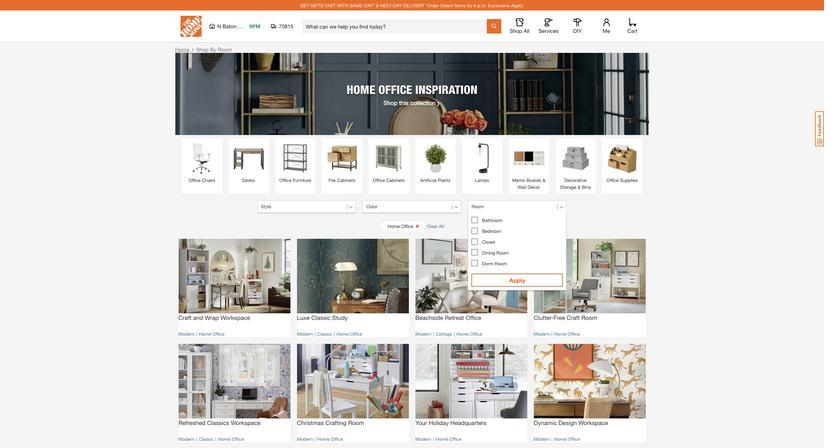 Task type: describe. For each thing, give the bounding box(es) containing it.
furniture
[[293, 178, 311, 183]]

office down office cabinets image
[[373, 178, 385, 183]]

modern down the your on the bottom right of page
[[415, 437, 431, 442]]

modern link for dynamic
[[534, 437, 550, 442]]

modern | home office for and
[[178, 332, 225, 337]]

office cabinets image
[[372, 142, 405, 175]]

apply
[[509, 277, 525, 284]]

dining
[[482, 250, 495, 256]]

room right by
[[218, 46, 232, 53]]

home office link down christmas crafting room
[[317, 437, 343, 442]]

beachside retreat office link
[[415, 314, 527, 328]]

color
[[366, 204, 377, 210]]

day*
[[364, 2, 375, 8]]

clutter-free craft room link
[[534, 314, 646, 328]]

home office link down "refreshed classics workspace" link
[[218, 437, 244, 442]]

closet
[[482, 239, 495, 245]]

wrap
[[205, 314, 219, 322]]

items
[[455, 2, 466, 8]]

bathroom
[[482, 218, 502, 223]]

modern down and
[[178, 332, 195, 337]]

1 craft from the left
[[178, 314, 192, 322]]

dynamic
[[534, 420, 557, 427]]

diy button
[[567, 18, 588, 34]]

office supplies
[[607, 178, 638, 183]]

lamps image
[[465, 142, 499, 175]]

office left the chairs
[[189, 178, 201, 183]]

office down your holiday headquarters
[[449, 437, 461, 442]]

this
[[399, 99, 409, 106]]

your
[[415, 420, 427, 427]]

next-
[[380, 2, 393, 8]]

home office link down clutter-free craft room
[[554, 332, 580, 337]]

lamps link
[[465, 142, 499, 184]]

shop this collection
[[383, 99, 436, 106]]

office inside button
[[401, 224, 413, 229]]

supplies
[[620, 178, 638, 183]]

artificial
[[420, 178, 437, 183]]

modern link for luxe
[[297, 332, 313, 337]]

workspace for dynamic design workspace
[[579, 420, 608, 427]]

free
[[554, 314, 565, 322]]

office chairs link
[[185, 142, 219, 184]]

office left furniture
[[279, 178, 292, 183]]

holiday
[[429, 420, 449, 427]]

clear
[[427, 224, 438, 229]]

craft and wrap workspace link
[[178, 314, 290, 328]]

luxe classic study link
[[297, 314, 409, 328]]

collection
[[410, 99, 436, 106]]

rouge
[[238, 23, 253, 29]]

office down clutter-free craft room
[[568, 332, 580, 337]]

decorative storage & bins image
[[559, 142, 592, 175]]

retreat
[[445, 314, 464, 322]]

shop all
[[510, 28, 529, 34]]

clutter-
[[534, 314, 554, 322]]

file cabinets
[[329, 178, 355, 183]]

the home depot logo image
[[180, 16, 202, 37]]

select
[[440, 2, 453, 8]]

home office
[[388, 224, 413, 229]]

dorm room
[[482, 261, 507, 267]]

| down classics
[[215, 437, 216, 442]]

christmas
[[297, 420, 324, 427]]

classic inside 'luxe classic study' link
[[311, 314, 331, 322]]

crafting
[[325, 420, 346, 427]]

classic link for classic
[[317, 332, 332, 337]]

room right free
[[581, 314, 597, 322]]

office down beachside retreat office link
[[470, 332, 482, 337]]

| down and
[[196, 332, 197, 337]]

refreshed
[[178, 420, 205, 427]]

modern down christmas
[[297, 437, 313, 442]]

clutter-free craft room
[[534, 314, 597, 322]]

office chairs image
[[185, 142, 219, 175]]

by
[[467, 2, 472, 8]]

decorative storage & bins
[[560, 178, 591, 190]]

modern | home office for crafting
[[297, 437, 343, 442]]

christmas crafting room link
[[297, 419, 409, 433]]

p.m.
[[477, 2, 487, 8]]

me button
[[596, 18, 617, 34]]

chairs
[[202, 178, 215, 183]]

by
[[210, 46, 216, 53]]

delivery
[[403, 2, 425, 8]]

office up this
[[378, 82, 412, 97]]

get gifts fast with same-day* & next-day delivery *order select items by 4 p.m. exclusions apply.
[[300, 2, 524, 8]]

modern down the "clutter-"
[[534, 332, 550, 337]]

file
[[329, 178, 336, 183]]

cottage
[[436, 332, 452, 337]]

modern | classic | home office for classics
[[178, 437, 244, 442]]

luxe classic study
[[297, 314, 348, 322]]

home office link down your holiday headquarters
[[436, 437, 461, 442]]

memo
[[512, 178, 525, 183]]

artificial plants image
[[419, 142, 452, 175]]

home inside button
[[388, 224, 400, 229]]

me
[[603, 28, 610, 34]]

home / shop by room
[[175, 46, 232, 53]]

office supplies link
[[606, 142, 639, 184]]

headquarters
[[450, 420, 487, 427]]

office supplies image
[[606, 142, 639, 175]]

design
[[559, 420, 577, 427]]

boards
[[527, 178, 541, 183]]

| down the "clutter-"
[[551, 332, 552, 337]]

classic link for classics
[[199, 437, 214, 442]]

0 horizontal spatial shop
[[196, 46, 209, 53]]

cabinets for file cabinets
[[337, 178, 355, 183]]

with
[[337, 2, 348, 8]]

storage
[[560, 185, 576, 190]]

| right cottage link
[[454, 332, 455, 337]]

What can we help you find today? search field
[[306, 19, 486, 33]]

office down "refreshed classics workspace" link
[[232, 437, 244, 442]]

décor
[[528, 185, 540, 190]]

modern link for christmas
[[297, 437, 313, 442]]

get
[[300, 2, 309, 8]]

and
[[193, 314, 203, 322]]

memo boards & wall décor link
[[512, 142, 546, 191]]



Task type: locate. For each thing, give the bounding box(es) containing it.
| down holiday
[[433, 437, 434, 442]]

1 cabinets from the left
[[337, 178, 355, 183]]

workspace right the design
[[579, 420, 608, 427]]

office furniture link
[[278, 142, 312, 184]]

& for decorative storage & bins
[[578, 185, 581, 190]]

0 horizontal spatial modern | classic | home office
[[178, 437, 244, 442]]

modern | home office down holiday
[[415, 437, 461, 442]]

refreshed classics workspace
[[178, 420, 261, 427]]

office furniture
[[279, 178, 311, 183]]

1 horizontal spatial all
[[524, 28, 529, 34]]

classic for workspace
[[199, 437, 214, 442]]

shop left this
[[383, 99, 398, 106]]

1 horizontal spatial cabinets
[[386, 178, 405, 183]]

all inside button
[[439, 224, 444, 229]]

workspace for refreshed classics workspace
[[231, 420, 261, 427]]

2 horizontal spatial shop
[[510, 28, 522, 34]]

home office link down 'luxe classic study' link
[[337, 332, 362, 337]]

1 horizontal spatial shop
[[383, 99, 398, 106]]

office right retreat
[[466, 314, 481, 322]]

stretchy image image for luxe classic study
[[297, 239, 409, 314]]

file cabinets image
[[325, 142, 359, 175]]

craft left and
[[178, 314, 192, 322]]

office cabinets
[[373, 178, 405, 183]]

0 horizontal spatial classic link
[[199, 437, 214, 442]]

shop down "apply."
[[510, 28, 522, 34]]

services
[[539, 28, 559, 34]]

workspace inside craft and wrap workspace link
[[220, 314, 250, 322]]

0 horizontal spatial &
[[376, 2, 379, 8]]

workspace inside dynamic design workspace 'link'
[[579, 420, 608, 427]]

wall
[[518, 185, 526, 190]]

9pm
[[249, 23, 260, 29]]

modern | home office for design
[[534, 437, 580, 442]]

stretchy image image for beachside retreat office
[[415, 239, 527, 314]]

modern link down and
[[178, 332, 195, 337]]

| down christmas
[[315, 437, 316, 442]]

0 vertical spatial classic
[[311, 314, 331, 322]]

workspace inside "refreshed classics workspace" link
[[231, 420, 261, 427]]

modern down beachside
[[415, 332, 431, 337]]

office down craft and wrap workspace
[[212, 332, 225, 337]]

0 vertical spatial classic link
[[317, 332, 332, 337]]

craft right free
[[567, 314, 580, 322]]

decorative
[[565, 178, 587, 183]]

bedroom
[[482, 229, 501, 234]]

office
[[378, 82, 412, 97], [189, 178, 201, 183], [279, 178, 292, 183], [373, 178, 385, 183], [607, 178, 619, 183], [401, 224, 413, 229], [466, 314, 481, 322], [212, 332, 225, 337], [350, 332, 362, 337], [470, 332, 482, 337], [568, 332, 580, 337], [232, 437, 244, 442], [331, 437, 343, 442], [449, 437, 461, 442], [568, 437, 580, 442]]

1 horizontal spatial modern | classic | home office
[[297, 332, 362, 337]]

office left supplies
[[607, 178, 619, 183]]

1 horizontal spatial &
[[543, 178, 545, 183]]

diy
[[573, 28, 582, 34]]

1 vertical spatial &
[[543, 178, 545, 183]]

home office inspiration
[[347, 82, 478, 97]]

workspace
[[220, 314, 250, 322], [231, 420, 261, 427], [579, 420, 608, 427]]

2 vertical spatial classic
[[199, 437, 214, 442]]

modern | home office down free
[[534, 332, 580, 337]]

home
[[175, 46, 189, 53], [347, 82, 375, 97], [388, 224, 400, 229], [199, 332, 211, 337], [337, 332, 349, 337], [456, 332, 469, 337], [554, 332, 567, 337], [218, 437, 230, 442], [317, 437, 330, 442], [436, 437, 448, 442], [554, 437, 567, 442]]

workspace right wrap
[[220, 314, 250, 322]]

bins
[[582, 185, 591, 190]]

artificial plants
[[420, 178, 451, 183]]

modern | classic | home office down classics
[[178, 437, 244, 442]]

classic right the luxe
[[311, 314, 331, 322]]

classic link down classics
[[199, 437, 214, 442]]

desks
[[242, 178, 255, 183]]

baton
[[223, 23, 237, 29]]

cottage link
[[436, 332, 452, 337]]

room right crafting
[[348, 420, 364, 427]]

modern link for refreshed
[[178, 437, 195, 442]]

4
[[474, 2, 476, 8]]

non lazy image image
[[175, 53, 649, 135]]

&
[[376, 2, 379, 8], [543, 178, 545, 183], [578, 185, 581, 190]]

office inside 'link'
[[607, 178, 619, 183]]

apply button
[[472, 274, 563, 287]]

1 vertical spatial classic link
[[199, 437, 214, 442]]

desks link
[[232, 142, 265, 184]]

2 vertical spatial &
[[578, 185, 581, 190]]

n
[[217, 23, 221, 29]]

modern link for craft
[[178, 332, 195, 337]]

stretchy image image for refreshed classics workspace
[[178, 344, 290, 419]]

70815 button
[[271, 23, 294, 30]]

home link
[[175, 46, 189, 53]]

| down refreshed
[[196, 437, 197, 442]]

| left cottage
[[433, 332, 434, 337]]

stretchy image image for christmas crafting room
[[297, 344, 409, 419]]

office chairs
[[189, 178, 215, 183]]

1 vertical spatial classic
[[317, 332, 332, 337]]

feedback link image
[[815, 111, 824, 147]]

& inside "decorative storage & bins"
[[578, 185, 581, 190]]

style button
[[257, 201, 356, 214]]

0 horizontal spatial craft
[[178, 314, 192, 322]]

plants
[[438, 178, 451, 183]]

fast
[[325, 2, 336, 8]]

dining room
[[482, 250, 509, 256]]

all right clear
[[439, 224, 444, 229]]

0 vertical spatial shop
[[510, 28, 522, 34]]

modern link down 'dynamic'
[[534, 437, 550, 442]]

modern | classic | home office down the luxe classic study
[[297, 332, 362, 337]]

& for memo boards & wall décor
[[543, 178, 545, 183]]

1 vertical spatial all
[[439, 224, 444, 229]]

decorative storage & bins link
[[559, 142, 592, 191]]

study
[[332, 314, 348, 322]]

clear all button
[[427, 220, 444, 233]]

classic link
[[317, 332, 332, 337], [199, 437, 214, 442]]

home office button
[[381, 222, 426, 231]]

modern | home office for free
[[534, 332, 580, 337]]

office furniture image
[[278, 142, 312, 175]]

room up bathroom
[[472, 204, 484, 210]]

day
[[393, 2, 402, 8]]

modern link for clutter-
[[534, 332, 550, 337]]

| down "study"
[[334, 332, 335, 337]]

modern link down the "clutter-"
[[534, 332, 550, 337]]

beachside retreat office
[[415, 314, 481, 322]]

same-
[[350, 2, 364, 8]]

0 vertical spatial all
[[524, 28, 529, 34]]

all left services on the right
[[524, 28, 529, 34]]

shop
[[510, 28, 522, 34], [196, 46, 209, 53], [383, 99, 398, 106]]

dorm
[[482, 261, 493, 267]]

office down the color button
[[401, 224, 413, 229]]

modern | classic | home office for classic
[[297, 332, 362, 337]]

shop right /
[[196, 46, 209, 53]]

cart
[[627, 28, 638, 34]]

2 horizontal spatial &
[[578, 185, 581, 190]]

0 horizontal spatial all
[[439, 224, 444, 229]]

modern link down beachside
[[415, 332, 431, 337]]

your holiday headquarters
[[415, 420, 487, 427]]

cabinets right file
[[337, 178, 355, 183]]

all for shop all
[[524, 28, 529, 34]]

desks image
[[232, 142, 265, 175]]

modern | home office
[[178, 332, 225, 337], [534, 332, 580, 337], [297, 437, 343, 442], [415, 437, 461, 442], [534, 437, 580, 442]]

home office link down the design
[[554, 437, 580, 442]]

office down crafting
[[331, 437, 343, 442]]

memo boards & wall décor image
[[512, 142, 546, 175]]

modern | classic | home office
[[297, 332, 362, 337], [178, 437, 244, 442]]

home office link down wrap
[[199, 332, 225, 337]]

*order
[[426, 2, 439, 8]]

& right boards
[[543, 178, 545, 183]]

0 vertical spatial modern | classic | home office
[[297, 332, 362, 337]]

modern link down the luxe
[[297, 332, 313, 337]]

1 vertical spatial shop
[[196, 46, 209, 53]]

modern link down the your on the bottom right of page
[[415, 437, 431, 442]]

cart link
[[625, 18, 640, 34]]

stretchy image image for dynamic design workspace
[[534, 344, 646, 419]]

modern link down christmas
[[297, 437, 313, 442]]

2 cabinets from the left
[[386, 178, 405, 183]]

cabinets for office cabinets
[[386, 178, 405, 183]]

apply.
[[511, 2, 524, 8]]

all for clear all
[[439, 224, 444, 229]]

classic for study
[[317, 332, 332, 337]]

all inside button
[[524, 28, 529, 34]]

shop for shop this collection
[[383, 99, 398, 106]]

| down 'dynamic'
[[551, 437, 552, 442]]

classic link down the luxe classic study
[[317, 332, 332, 337]]

room down dining room on the bottom right of page
[[495, 261, 507, 267]]

modern | home office for holiday
[[415, 437, 461, 442]]

modern | home office down the design
[[534, 437, 580, 442]]

classic down classics
[[199, 437, 214, 442]]

modern down 'dynamic'
[[534, 437, 550, 442]]

office down the dynamic design workspace
[[568, 437, 580, 442]]

refreshed classics workspace link
[[178, 419, 290, 433]]

classic down the luxe classic study
[[317, 332, 332, 337]]

stretchy image image for clutter-free craft room
[[534, 239, 646, 314]]

workspace right classics
[[231, 420, 261, 427]]

modern down the luxe
[[297, 332, 313, 337]]

modern link for beachside
[[415, 332, 431, 337]]

shop inside button
[[510, 28, 522, 34]]

office down 'luxe classic study' link
[[350, 332, 362, 337]]

craft and wrap workspace
[[178, 314, 250, 322]]

modern | home office down christmas
[[297, 437, 343, 442]]

artificial plants link
[[419, 142, 452, 184]]

2 craft from the left
[[567, 314, 580, 322]]

modern | cottage | home office
[[415, 332, 482, 337]]

| down the luxe classic study
[[315, 332, 316, 337]]

room up dorm room
[[496, 250, 509, 256]]

style
[[261, 204, 271, 210]]

1 vertical spatial modern | classic | home office
[[178, 437, 244, 442]]

office cabinets link
[[372, 142, 405, 184]]

exclusions
[[488, 2, 510, 8]]

stretchy image image for your holiday headquarters
[[415, 344, 527, 419]]

shop for shop all
[[510, 28, 522, 34]]

0 horizontal spatial cabinets
[[337, 178, 355, 183]]

room
[[218, 46, 232, 53], [472, 204, 484, 210], [496, 250, 509, 256], [495, 261, 507, 267], [581, 314, 597, 322], [348, 420, 364, 427]]

dynamic design workspace link
[[534, 419, 646, 433]]

0 vertical spatial &
[[376, 2, 379, 8]]

70815
[[279, 23, 293, 29]]

modern link for your
[[415, 437, 431, 442]]

modern | home office down and
[[178, 332, 225, 337]]

1 horizontal spatial classic link
[[317, 332, 332, 337]]

2 vertical spatial shop
[[383, 99, 398, 106]]

modern link down refreshed
[[178, 437, 195, 442]]

color button
[[363, 201, 461, 214]]

services button
[[538, 18, 559, 34]]

& inside memo boards & wall décor
[[543, 178, 545, 183]]

& left bins
[[578, 185, 581, 190]]

|
[[196, 332, 197, 337], [315, 332, 316, 337], [334, 332, 335, 337], [433, 332, 434, 337], [454, 332, 455, 337], [551, 332, 552, 337], [196, 437, 197, 442], [215, 437, 216, 442], [315, 437, 316, 442], [433, 437, 434, 442], [551, 437, 552, 442]]

craft
[[178, 314, 192, 322], [567, 314, 580, 322]]

& right day* on the left of the page
[[376, 2, 379, 8]]

memo boards & wall décor
[[512, 178, 545, 190]]

home office link down beachside retreat office link
[[456, 332, 482, 337]]

luxe
[[297, 314, 310, 322]]

1 horizontal spatial craft
[[567, 314, 580, 322]]

cabinets down office cabinets image
[[386, 178, 405, 183]]

file cabinets link
[[325, 142, 359, 184]]

stretchy image image
[[178, 239, 290, 314], [297, 239, 409, 314], [415, 239, 527, 314], [534, 239, 646, 314], [178, 344, 290, 419], [297, 344, 409, 419], [415, 344, 527, 419], [534, 344, 646, 419]]

stretchy image image for craft and wrap workspace
[[178, 239, 290, 314]]

modern down refreshed
[[178, 437, 195, 442]]



Task type: vqa. For each thing, say whether or not it's contained in the screenshot.
"One"
no



